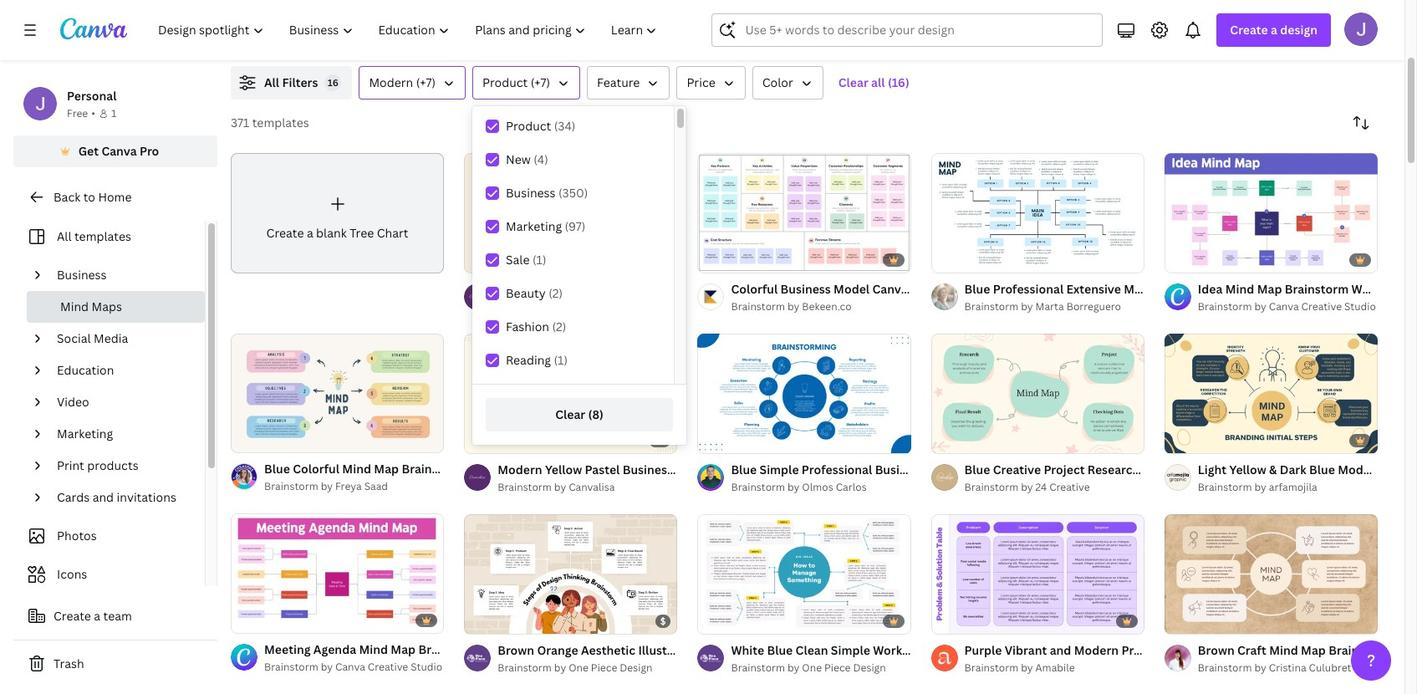 Task type: vqa. For each thing, say whether or not it's contained in the screenshot.
bottommost Brainstorm by Canvalisa link
yes



Task type: describe. For each thing, give the bounding box(es) containing it.
blue for blue colorful mind map brainstorm
[[264, 461, 290, 477]]

brown orange aesthetic illustration mind map brainstorm image
[[464, 514, 678, 634]]

media
[[94, 330, 128, 346]]

Sort by button
[[1345, 106, 1379, 140]]

culubret
[[1310, 661, 1352, 675]]

business inside colorful business model canvas strategic planning brainstorm brainstorm by bekeen.co
[[781, 281, 831, 297]]

brainstorm by freya saad link
[[264, 479, 444, 496]]

brainstorm by canva creative studio for brainstorm by canva creative studio link associated with "meeting agenda mind map brainstorm whiteboard in pink red modern professional style" image
[[264, 660, 443, 674]]

brainstorm by canvalisa link for colorful
[[498, 299, 678, 315]]

craft
[[1238, 642, 1267, 658]]

arfamojila
[[1270, 480, 1318, 494]]

pastel
[[585, 462, 620, 477]]

product (+7) button
[[473, 66, 581, 100]]

yellow
[[545, 462, 582, 477]]

modern yellow pastel business strategy diagram brainstorm image
[[464, 333, 678, 453]]

0 horizontal spatial and
[[93, 489, 114, 505]]

cards and invitations
[[57, 489, 176, 505]]

home
[[98, 189, 132, 205]]

price button
[[677, 66, 746, 100]]

16 filter options selected element
[[325, 74, 342, 91]]

get canva pro
[[78, 143, 159, 159]]

problem
[[1122, 642, 1171, 658]]

purple vibrant and modern problem and solution brainstorm brainstorm by amabile
[[965, 642, 1312, 675]]

purple vibrant and modern problem and solution brainstorm image
[[932, 514, 1145, 634]]

print products
[[57, 458, 139, 473]]

brainstorm by bekeen.co link
[[731, 299, 911, 315]]

bekeen.co
[[803, 299, 852, 314]]

by inside blue creative project research mind map brainstorm brainstorm by 24 creative
[[1022, 480, 1034, 494]]

blue simple professional business brainstorm link
[[731, 461, 993, 479]]

all for all filters
[[264, 74, 279, 90]]

by inside blue professional extensive mind map graph brainstorm by marta borreguero
[[1022, 299, 1034, 314]]

model
[[834, 281, 870, 297]]

cards and invitations link
[[50, 482, 195, 514]]

blank
[[316, 225, 347, 241]]

extensive
[[1067, 281, 1122, 297]]

by inside brown craft mind map brainstorm brainstorm by cristina culubret
[[1255, 661, 1267, 675]]

create a blank tree chart link
[[231, 153, 444, 273]]

trash
[[54, 656, 84, 672]]

templates for 371 templates
[[252, 115, 309, 130]]

back to home
[[54, 189, 132, 205]]

white blue clean simple workflow mind map brainstorm link
[[731, 641, 1053, 660]]

$
[[661, 615, 666, 627]]

clear (8)
[[556, 407, 604, 422]]

colorful for blue colorful mind map brainstorm
[[293, 461, 340, 477]]

meeting agenda mind map brainstorm whiteboard in pink red modern professional style image
[[231, 514, 444, 634]]

carlos
[[836, 480, 867, 494]]

brainstorm by marta borreguero link
[[965, 299, 1145, 315]]

print
[[57, 458, 84, 473]]

strategic
[[917, 281, 968, 297]]

orange
[[537, 642, 579, 658]]

design
[[1281, 22, 1318, 38]]

modern for modern colorful collaboration strategy diagram brainstorm brainstorm by canvalisa
[[498, 281, 543, 297]]

professional inside blue simple professional business brainstorm brainstorm by olmos carlos
[[802, 462, 873, 477]]

get
[[78, 143, 99, 159]]

brainstorm by one piece design link for aesthetic
[[498, 660, 678, 677]]

brainstorm by canva creative studio link for idea mind map brainstorm whiteboard in purple pink modern professional style image
[[1199, 299, 1379, 315]]

icons link
[[23, 559, 195, 591]]

illustration
[[639, 642, 702, 658]]

by inside purple vibrant and modern problem and solution brainstorm brainstorm by amabile
[[1022, 661, 1034, 675]]

studio for idea mind map brainstorm whiteboard in purple pink modern professional style image's brainstorm by canva creative studio link
[[1345, 299, 1377, 314]]

colorful inside colorful business model canvas strategic planning brainstorm brainstorm by bekeen.co
[[731, 281, 778, 297]]

brown craft mind map brainstorm link
[[1199, 641, 1393, 660]]

modern (+7) button
[[359, 66, 466, 100]]

jacob simon image
[[1345, 13, 1379, 46]]

clear all (16)
[[839, 74, 910, 90]]

all templates link
[[23, 221, 195, 253]]

brainstorm by 24 creative link
[[965, 479, 1145, 496]]

photos link
[[23, 520, 195, 552]]

(16)
[[888, 74, 910, 90]]

diagram inside modern colorful collaboration strategy diagram brainstorm brainstorm by canvalisa
[[727, 281, 775, 297]]

social media
[[57, 330, 128, 346]]

map inside brown orange aesthetic illustration mind map brainstorm brainstorm by one piece design
[[736, 642, 761, 658]]

strategy inside modern colorful collaboration strategy diagram brainstorm brainstorm by canvalisa
[[676, 281, 724, 297]]

back
[[54, 189, 80, 205]]

business down new (4)
[[506, 185, 556, 201]]

top level navigation element
[[147, 13, 672, 47]]

video
[[57, 394, 89, 410]]

blue creative project research mind map brainstorm link
[[965, 461, 1267, 479]]

trash link
[[13, 647, 217, 681]]

business inside blue simple professional business brainstorm brainstorm by olmos carlos
[[876, 462, 926, 477]]

workflow
[[873, 642, 927, 658]]

colorful business model canvas strategic planning brainstorm link
[[731, 280, 1087, 299]]

reading (1)
[[506, 352, 568, 368]]

design inside "white blue clean simple workflow mind map brainstorm brainstorm by one piece design"
[[854, 661, 886, 675]]

aesthetic
[[581, 642, 636, 658]]

(350)
[[559, 185, 588, 201]]

mind inside blue creative project research mind map brainstorm brainstorm by 24 creative
[[1143, 462, 1172, 477]]

sale
[[506, 252, 530, 268]]

canva for "meeting agenda mind map brainstorm whiteboard in pink red modern professional style" image
[[335, 660, 365, 674]]

mind maps
[[60, 299, 122, 315]]

canva inside get canva pro button
[[102, 143, 137, 159]]

new (4)
[[506, 151, 549, 167]]

brainstorm by olmos carlos link
[[731, 479, 911, 496]]

get canva pro button
[[13, 136, 217, 167]]

brainstorm by canva creative studio for idea mind map brainstorm whiteboard in purple pink modern professional style image's brainstorm by canva creative studio link
[[1199, 299, 1377, 314]]

by inside modern yellow pastel business strategy diagram brainstorm brainstorm by canvalisa
[[554, 480, 567, 494]]

business (350)
[[506, 185, 588, 201]]

brainstorm by cristina culubret link
[[1199, 660, 1379, 677]]

mind up social
[[60, 299, 89, 315]]

(4)
[[534, 151, 549, 167]]

borreguero
[[1067, 299, 1122, 314]]

(2) for beauty (2)
[[549, 285, 563, 301]]

product for product (+7)
[[483, 74, 528, 90]]

blue for blue creative project research mind map brainstorm
[[965, 462, 991, 477]]

mind inside blue colorful mind map brainstorm brainstorm by freya saad
[[342, 461, 371, 477]]

olmos
[[803, 480, 834, 494]]

pro
[[140, 143, 159, 159]]

free •
[[67, 106, 95, 120]]

reading
[[506, 352, 551, 368]]

canva for idea mind map brainstorm whiteboard in purple pink modern professional style image
[[1270, 299, 1300, 314]]

map inside "white blue clean simple workflow mind map brainstorm brainstorm by one piece design"
[[962, 642, 987, 658]]

cards
[[57, 489, 90, 505]]

tree
[[350, 225, 374, 241]]

brown for brown orange aesthetic illustration mind map brainstorm
[[498, 642, 535, 658]]

modern for modern (+7)
[[369, 74, 413, 90]]

one inside "white blue clean simple workflow mind map brainstorm brainstorm by one piece design"
[[803, 661, 822, 675]]

mind inside "white blue clean simple workflow mind map brainstorm brainstorm by one piece design"
[[930, 642, 959, 658]]

by inside blue colorful mind map brainstorm brainstorm by freya saad
[[321, 480, 333, 494]]

marketing (97)
[[506, 218, 586, 234]]

blue inside "white blue clean simple workflow mind map brainstorm brainstorm by one piece design"
[[767, 642, 793, 658]]

video link
[[50, 386, 195, 418]]

diagram inside modern yellow pastel business strategy diagram brainstorm brainstorm by canvalisa
[[727, 462, 775, 477]]

blue creative project research mind map brainstorm image
[[932, 333, 1145, 453]]

by inside "white blue clean simple workflow mind map brainstorm brainstorm by one piece design"
[[788, 661, 800, 675]]

free
[[67, 106, 88, 120]]

brainstorm inside brainstorm by arfamojila link
[[1199, 480, 1253, 494]]

(1) for sale (1)
[[533, 252, 547, 268]]

blue colorful mind map brainstorm image
[[231, 333, 444, 453]]

by inside modern colorful collaboration strategy diagram brainstorm brainstorm by canvalisa
[[554, 299, 567, 314]]

maps
[[92, 299, 122, 315]]

marketing link
[[50, 418, 195, 450]]

blue simple professional business brainstorm brainstorm by olmos carlos
[[731, 462, 993, 494]]

print products link
[[50, 450, 195, 482]]

freya
[[335, 480, 362, 494]]



Task type: locate. For each thing, give the bounding box(es) containing it.
create for create a design
[[1231, 22, 1269, 38]]

0 horizontal spatial all
[[57, 228, 72, 244]]

blue inside blue simple professional business brainstorm brainstorm by olmos carlos
[[731, 462, 757, 477]]

0 horizontal spatial brainstorm by canva creative studio link
[[264, 659, 444, 676]]

0 horizontal spatial templates
[[74, 228, 131, 244]]

studio for brainstorm by canva creative studio link associated with "meeting agenda mind map brainstorm whiteboard in pink red modern professional style" image
[[411, 660, 443, 674]]

create inside button
[[54, 608, 91, 624]]

brown
[[498, 642, 535, 658], [1199, 642, 1235, 658]]

0 horizontal spatial piece
[[591, 661, 618, 675]]

(2) for fashion (2)
[[552, 319, 567, 335]]

1 horizontal spatial brainstorm by one piece design link
[[731, 660, 911, 677]]

brainstorm by one piece design link
[[498, 660, 678, 677], [731, 660, 911, 677]]

cristina
[[1270, 661, 1307, 675]]

mind up brainstorm by freya saad link
[[342, 461, 371, 477]]

brown for brown craft mind map brainstorm
[[1199, 642, 1235, 658]]

by inside brown orange aesthetic illustration mind map brainstorm brainstorm by one piece design
[[554, 661, 567, 675]]

0 vertical spatial (2)
[[549, 285, 563, 301]]

clear all (16) button
[[830, 66, 918, 100]]

0 horizontal spatial design
[[620, 661, 653, 675]]

strategy
[[676, 281, 724, 297], [676, 462, 724, 477]]

a inside button
[[94, 608, 100, 624]]

0 vertical spatial brainstorm by canva creative studio
[[1199, 299, 1377, 314]]

None search field
[[712, 13, 1104, 47]]

blue professional extensive mind map graph link
[[965, 280, 1219, 299]]

and
[[93, 489, 114, 505], [1050, 642, 1072, 658], [1173, 642, 1195, 658]]

by
[[554, 299, 567, 314], [788, 299, 800, 314], [1022, 299, 1034, 314], [1255, 299, 1267, 314], [321, 480, 333, 494], [554, 480, 567, 494], [788, 480, 800, 494], [1022, 480, 1034, 494], [1255, 480, 1267, 494], [321, 660, 333, 674], [554, 661, 567, 675], [788, 661, 800, 675], [1022, 661, 1034, 675], [1255, 661, 1267, 675]]

0 horizontal spatial brainstorm by canva creative studio
[[264, 660, 443, 674]]

2 horizontal spatial and
[[1173, 642, 1195, 658]]

business inside "link"
[[57, 267, 107, 283]]

1 horizontal spatial and
[[1050, 642, 1072, 658]]

0 vertical spatial brainstorm by canva creative studio link
[[1199, 299, 1379, 315]]

0 horizontal spatial studio
[[411, 660, 443, 674]]

brown inside brown craft mind map brainstorm brainstorm by cristina culubret
[[1199, 642, 1235, 658]]

brainstorm inside blue professional extensive mind map graph brainstorm by marta borreguero
[[965, 299, 1019, 314]]

amabile
[[1036, 661, 1075, 675]]

0 vertical spatial a
[[1272, 22, 1278, 38]]

0 horizontal spatial colorful
[[293, 461, 340, 477]]

1 vertical spatial strategy
[[676, 462, 724, 477]]

mind inside blue professional extensive mind map graph brainstorm by marta borreguero
[[1125, 281, 1153, 297]]

1 canvalisa from the top
[[569, 299, 615, 314]]

blue for blue professional extensive mind map graph
[[965, 281, 991, 297]]

2 brown from the left
[[1199, 642, 1235, 658]]

professional inside blue professional extensive mind map graph brainstorm by marta borreguero
[[994, 281, 1064, 297]]

brown craft mind map brainstorm brainstorm by cristina culubret
[[1199, 642, 1393, 675]]

piece down clean
[[825, 661, 851, 675]]

and right the cards
[[93, 489, 114, 505]]

(97)
[[565, 218, 586, 234]]

colorful inside blue colorful mind map brainstorm brainstorm by freya saad
[[293, 461, 340, 477]]

0 horizontal spatial clear
[[556, 407, 586, 422]]

canvas
[[873, 281, 914, 297]]

2 vertical spatial create
[[54, 608, 91, 624]]

0 horizontal spatial professional
[[802, 462, 873, 477]]

0 vertical spatial templates
[[252, 115, 309, 130]]

diagram up brainstorm by olmos carlos link
[[727, 462, 775, 477]]

2 vertical spatial canva
[[335, 660, 365, 674]]

mind left purple
[[930, 642, 959, 658]]

0 vertical spatial brainstorm by canvalisa link
[[498, 299, 678, 315]]

mind right research
[[1143, 462, 1172, 477]]

modern up amabile
[[1075, 642, 1119, 658]]

1 vertical spatial all
[[57, 228, 72, 244]]

colorful up fashion (2)
[[545, 281, 592, 297]]

a left team
[[94, 608, 100, 624]]

(1) right sale
[[533, 252, 547, 268]]

personal
[[67, 88, 117, 104]]

1 horizontal spatial canva
[[335, 660, 365, 674]]

clear inside button
[[839, 74, 869, 90]]

0 vertical spatial diagram
[[727, 281, 775, 297]]

1 vertical spatial simple
[[831, 642, 871, 658]]

products
[[87, 458, 139, 473]]

0 horizontal spatial a
[[94, 608, 100, 624]]

brainstorm by canvalisa link down the 'collaboration'
[[498, 299, 678, 315]]

blue simple professional business brainstorm image
[[698, 333, 911, 453]]

marketing down video
[[57, 426, 113, 442]]

and up amabile
[[1050, 642, 1072, 658]]

canvalisa inside modern colorful collaboration strategy diagram brainstorm brainstorm by canvalisa
[[569, 299, 615, 314]]

map left the vibrant
[[962, 642, 987, 658]]

modern down "top level navigation" element
[[369, 74, 413, 90]]

brainstorm by canvalisa link
[[498, 299, 678, 315], [498, 479, 678, 496]]

filters
[[282, 74, 318, 90]]

1 brainstorm by canvalisa link from the top
[[498, 299, 678, 315]]

1 strategy from the top
[[676, 281, 724, 297]]

canvalisa
[[569, 299, 615, 314], [569, 480, 615, 494]]

modern inside modern yellow pastel business strategy diagram brainstorm brainstorm by canvalisa
[[498, 462, 543, 477]]

business inside modern yellow pastel business strategy diagram brainstorm brainstorm by canvalisa
[[623, 462, 673, 477]]

tree chart templates image
[[1022, 0, 1379, 46]]

0 vertical spatial canvalisa
[[569, 299, 615, 314]]

(1) for reading (1)
[[554, 352, 568, 368]]

color button
[[753, 66, 824, 100]]

0 vertical spatial all
[[264, 74, 279, 90]]

blue for blue simple professional business brainstorm
[[731, 462, 757, 477]]

24
[[1036, 480, 1047, 494]]

1 vertical spatial (1)
[[554, 352, 568, 368]]

map up culubret
[[1302, 642, 1327, 658]]

0 horizontal spatial (+7)
[[416, 74, 436, 90]]

clear for clear (8)
[[556, 407, 586, 422]]

1
[[111, 106, 116, 120]]

0 vertical spatial clear
[[839, 74, 869, 90]]

brainstorm by canvalisa link down pastel
[[498, 479, 678, 496]]

colorful inside modern colorful collaboration strategy diagram brainstorm brainstorm by canvalisa
[[545, 281, 592, 297]]

fashion (2)
[[506, 319, 567, 335]]

1 vertical spatial brainstorm by canva creative studio link
[[264, 659, 444, 676]]

0 horizontal spatial create
[[54, 608, 91, 624]]

a left design
[[1272, 22, 1278, 38]]

1 vertical spatial templates
[[74, 228, 131, 244]]

piece inside brown orange aesthetic illustration mind map brainstorm brainstorm by one piece design
[[591, 661, 618, 675]]

product
[[483, 74, 528, 90], [506, 118, 552, 134]]

0 horizontal spatial one
[[569, 661, 589, 675]]

planning
[[971, 281, 1021, 297]]

colorful for modern colorful collaboration strategy diagram brainstorm
[[545, 281, 592, 297]]

(+7) for modern (+7)
[[416, 74, 436, 90]]

modern inside modern colorful collaboration strategy diagram brainstorm brainstorm by canvalisa
[[498, 281, 543, 297]]

brainstorm by arfamojila
[[1199, 480, 1318, 494]]

371
[[231, 115, 250, 130]]

1 horizontal spatial create
[[266, 225, 304, 241]]

1 vertical spatial (2)
[[552, 319, 567, 335]]

brown orange aesthetic illustration mind map brainstorm brainstorm by one piece design
[[498, 642, 828, 675]]

brown inside brown orange aesthetic illustration mind map brainstorm brainstorm by one piece design
[[498, 642, 535, 658]]

a for blank
[[307, 225, 313, 241]]

modern left yellow
[[498, 462, 543, 477]]

1 horizontal spatial (1)
[[554, 352, 568, 368]]

1 horizontal spatial a
[[307, 225, 313, 241]]

2 (+7) from the left
[[531, 74, 550, 90]]

clear left the (8)
[[556, 407, 586, 422]]

all down 'back'
[[57, 228, 72, 244]]

create left design
[[1231, 22, 1269, 38]]

modern colorful collaboration strategy diagram brainstorm image
[[464, 153, 678, 273]]

a inside 'dropdown button'
[[1272, 22, 1278, 38]]

saad
[[364, 480, 388, 494]]

all templates
[[57, 228, 131, 244]]

canva
[[102, 143, 137, 159], [1270, 299, 1300, 314], [335, 660, 365, 674]]

templates
[[252, 115, 309, 130], [74, 228, 131, 244]]

create inside 'dropdown button'
[[1231, 22, 1269, 38]]

1 horizontal spatial brown
[[1199, 642, 1235, 658]]

2 vertical spatial a
[[94, 608, 100, 624]]

a left 'blank'
[[307, 225, 313, 241]]

1 horizontal spatial professional
[[994, 281, 1064, 297]]

modern yellow pastel business strategy diagram brainstorm brainstorm by canvalisa
[[498, 462, 841, 494]]

canvalisa down the 'collaboration'
[[569, 299, 615, 314]]

1 horizontal spatial studio
[[1345, 299, 1377, 314]]

map inside blue creative project research mind map brainstorm brainstorm by 24 creative
[[1175, 462, 1200, 477]]

marketing
[[506, 218, 562, 234], [57, 426, 113, 442]]

invitations
[[117, 489, 176, 505]]

a for design
[[1272, 22, 1278, 38]]

2 strategy from the top
[[676, 462, 724, 477]]

business up mind maps
[[57, 267, 107, 283]]

white blue clean simple workflow mind map brainstorm image
[[698, 514, 911, 634]]

by inside blue simple professional business brainstorm brainstorm by olmos carlos
[[788, 480, 800, 494]]

mind up cristina
[[1270, 642, 1299, 658]]

map left clean
[[736, 642, 761, 658]]

1 horizontal spatial clear
[[839, 74, 869, 90]]

marketing for marketing (97)
[[506, 218, 562, 234]]

1 horizontal spatial one
[[803, 661, 822, 675]]

feature button
[[587, 66, 670, 100]]

1 vertical spatial canvalisa
[[569, 480, 615, 494]]

solution
[[1198, 642, 1246, 658]]

create
[[1231, 22, 1269, 38], [266, 225, 304, 241], [54, 608, 91, 624]]

0 horizontal spatial brainstorm by one piece design link
[[498, 660, 678, 677]]

brainstorm by canva creative studio link for "meeting agenda mind map brainstorm whiteboard in pink red modern professional style" image
[[264, 659, 444, 676]]

0 vertical spatial simple
[[760, 462, 799, 477]]

team
[[103, 608, 132, 624]]

0 vertical spatial create
[[1231, 22, 1269, 38]]

templates for all templates
[[74, 228, 131, 244]]

brainstorm by one piece design link for clean
[[731, 660, 911, 677]]

modern (+7)
[[369, 74, 436, 90]]

Search search field
[[746, 14, 1093, 46]]

0 horizontal spatial simple
[[760, 462, 799, 477]]

1 vertical spatial canva
[[1270, 299, 1300, 314]]

colorful business model canvas strategic planning brainstorm image
[[698, 153, 911, 273]]

blue inside blue professional extensive mind map graph brainstorm by marta borreguero
[[965, 281, 991, 297]]

(8)
[[589, 407, 604, 422]]

1 vertical spatial diagram
[[727, 462, 775, 477]]

clear left all
[[839, 74, 869, 90]]

2 piece from the left
[[825, 661, 851, 675]]

mind inside brown orange aesthetic illustration mind map brainstorm brainstorm by one piece design
[[704, 642, 733, 658]]

a for team
[[94, 608, 100, 624]]

new
[[506, 151, 531, 167]]

1 vertical spatial brainstorm by canvalisa link
[[498, 479, 678, 496]]

2 design from the left
[[854, 661, 886, 675]]

1 vertical spatial product
[[506, 118, 552, 134]]

mind right the extensive
[[1125, 281, 1153, 297]]

0 vertical spatial marketing
[[506, 218, 562, 234]]

modern colorful collaboration strategy diagram brainstorm link
[[498, 280, 841, 299]]

1 vertical spatial studio
[[411, 660, 443, 674]]

canvalisa inside modern yellow pastel business strategy diagram brainstorm brainstorm by canvalisa
[[569, 480, 615, 494]]

clear inside button
[[556, 407, 586, 422]]

1 vertical spatial professional
[[802, 462, 873, 477]]

map up saad
[[374, 461, 399, 477]]

map inside blue colorful mind map brainstorm brainstorm by freya saad
[[374, 461, 399, 477]]

brainstorm by canvalisa link for yellow
[[498, 479, 678, 496]]

brainstorm by one piece design link down aesthetic
[[498, 660, 678, 677]]

one down clean
[[803, 661, 822, 675]]

design inside brown orange aesthetic illustration mind map brainstorm brainstorm by one piece design
[[620, 661, 653, 675]]

canvalisa down pastel
[[569, 480, 615, 494]]

1 diagram from the top
[[727, 281, 775, 297]]

(+7) for product (+7)
[[531, 74, 550, 90]]

(2) right the fashion at the top of page
[[552, 319, 567, 335]]

map left graph
[[1156, 281, 1181, 297]]

1 (+7) from the left
[[416, 74, 436, 90]]

brainstorm by one piece design link down clean
[[731, 660, 911, 677]]

business up brainstorm by bekeen.co link
[[781, 281, 831, 297]]

map inside brown craft mind map brainstorm brainstorm by cristina culubret
[[1302, 642, 1327, 658]]

1 brainstorm by one piece design link from the left
[[498, 660, 678, 677]]

diagram up brainstorm by bekeen.co link
[[727, 281, 775, 297]]

modern down sale
[[498, 281, 543, 297]]

1 vertical spatial clear
[[556, 407, 586, 422]]

(+7) down "top level navigation" element
[[416, 74, 436, 90]]

clear
[[839, 74, 869, 90], [556, 407, 586, 422]]

collaboration
[[595, 281, 673, 297]]

product inside button
[[483, 74, 528, 90]]

piece down aesthetic
[[591, 661, 618, 675]]

1 horizontal spatial (+7)
[[531, 74, 550, 90]]

fashion
[[506, 319, 550, 335]]

371 templates
[[231, 115, 309, 130]]

modern for modern yellow pastel business strategy diagram brainstorm brainstorm by canvalisa
[[498, 462, 543, 477]]

product for product (34)
[[506, 118, 552, 134]]

business up brainstorm by olmos carlos link
[[876, 462, 926, 477]]

blue creative project research mind map brainstorm brainstorm by 24 creative
[[965, 462, 1267, 494]]

simple up brainstorm by olmos carlos link
[[760, 462, 799, 477]]

0 vertical spatial studio
[[1345, 299, 1377, 314]]

color
[[763, 74, 794, 90]]

map up brainstorm by arfamojila
[[1175, 462, 1200, 477]]

simple inside blue simple professional business brainstorm brainstorm by olmos carlos
[[760, 462, 799, 477]]

2 horizontal spatial colorful
[[731, 281, 778, 297]]

colorful up "freya"
[[293, 461, 340, 477]]

brown left orange
[[498, 642, 535, 658]]

create down icons
[[54, 608, 91, 624]]

brainstorm by amabile link
[[965, 660, 1145, 677]]

(34)
[[554, 118, 576, 134]]

1 horizontal spatial marketing
[[506, 218, 562, 234]]

white
[[731, 642, 765, 658]]

create a team
[[54, 608, 132, 624]]

mind right illustration
[[704, 642, 733, 658]]

0 vertical spatial professional
[[994, 281, 1064, 297]]

create for create a blank tree chart
[[266, 225, 304, 241]]

2 horizontal spatial canva
[[1270, 299, 1300, 314]]

1 one from the left
[[569, 661, 589, 675]]

1 vertical spatial a
[[307, 225, 313, 241]]

professional up the marta on the top of page
[[994, 281, 1064, 297]]

modern inside button
[[369, 74, 413, 90]]

simple inside "white blue clean simple workflow mind map brainstorm brainstorm by one piece design"
[[831, 642, 871, 658]]

0 vertical spatial canva
[[102, 143, 137, 159]]

all left filters
[[264, 74, 279, 90]]

1 horizontal spatial all
[[264, 74, 279, 90]]

clear for clear all (16)
[[839, 74, 869, 90]]

0 horizontal spatial (1)
[[533, 252, 547, 268]]

photos
[[57, 528, 97, 544]]

1 piece from the left
[[591, 661, 618, 675]]

professional up carlos
[[802, 462, 873, 477]]

1 horizontal spatial brainstorm by canva creative studio
[[1199, 299, 1377, 314]]

create a design
[[1231, 22, 1318, 38]]

1 horizontal spatial piece
[[825, 661, 851, 675]]

and left solution
[[1173, 642, 1195, 658]]

idea mind map brainstorm whiteboard in purple pink modern professional style image
[[1165, 153, 1379, 273]]

0 horizontal spatial canva
[[102, 143, 137, 159]]

design down white blue clean simple workflow mind map brainstorm 'link'
[[854, 661, 886, 675]]

templates right 371
[[252, 115, 309, 130]]

blue professional extensive mind map graph image
[[932, 153, 1145, 273]]

modern colorful collaboration strategy diagram brainstorm brainstorm by canvalisa
[[498, 281, 841, 314]]

one down orange
[[569, 661, 589, 675]]

light yellow & dark blue modern branding initial steps mind map image
[[1165, 333, 1379, 453]]

all for all templates
[[57, 228, 72, 244]]

product up new (4)
[[506, 118, 552, 134]]

research
[[1088, 462, 1140, 477]]

1 horizontal spatial brainstorm by canva creative studio link
[[1199, 299, 1379, 315]]

1 brown from the left
[[498, 642, 535, 658]]

modern inside purple vibrant and modern problem and solution brainstorm brainstorm by amabile
[[1075, 642, 1119, 658]]

0 horizontal spatial marketing
[[57, 426, 113, 442]]

vibrant
[[1005, 642, 1048, 658]]

1 horizontal spatial design
[[854, 661, 886, 675]]

map inside blue professional extensive mind map graph brainstorm by marta borreguero
[[1156, 281, 1181, 297]]

2 brainstorm by canvalisa link from the top
[[498, 479, 678, 496]]

simple right clean
[[831, 642, 871, 658]]

business right pastel
[[623, 462, 673, 477]]

white blue clean simple workflow mind map brainstorm brainstorm by one piece design
[[731, 642, 1053, 675]]

education
[[57, 362, 114, 378]]

2 one from the left
[[803, 661, 822, 675]]

all
[[872, 74, 885, 90]]

1 horizontal spatial templates
[[252, 115, 309, 130]]

colorful up brainstorm by bekeen.co link
[[731, 281, 778, 297]]

(2)
[[549, 285, 563, 301], [552, 319, 567, 335]]

create a design button
[[1217, 13, 1332, 47]]

templates down back to home
[[74, 228, 131, 244]]

clean
[[796, 642, 829, 658]]

1 design from the left
[[620, 661, 653, 675]]

0 vertical spatial strategy
[[676, 281, 724, 297]]

social media link
[[50, 323, 195, 355]]

(+7) up product (34)
[[531, 74, 550, 90]]

1 horizontal spatial simple
[[831, 642, 871, 658]]

product up product (34)
[[483, 74, 528, 90]]

purple vibrant and modern problem and solution brainstorm link
[[965, 641, 1312, 660]]

brown left the craft at the right bottom
[[1199, 642, 1235, 658]]

blue inside blue colorful mind map brainstorm brainstorm by freya saad
[[264, 461, 290, 477]]

2 horizontal spatial a
[[1272, 22, 1278, 38]]

social
[[57, 330, 91, 346]]

feature
[[597, 74, 640, 90]]

1 vertical spatial brainstorm by canva creative studio
[[264, 660, 443, 674]]

0 vertical spatial product
[[483, 74, 528, 90]]

icons
[[57, 566, 87, 582]]

1 vertical spatial marketing
[[57, 426, 113, 442]]

2 diagram from the top
[[727, 462, 775, 477]]

marta
[[1036, 299, 1065, 314]]

studio
[[1345, 299, 1377, 314], [411, 660, 443, 674]]

design down brown orange aesthetic illustration mind map brainstorm link
[[620, 661, 653, 675]]

create left 'blank'
[[266, 225, 304, 241]]

(2) right beauty
[[549, 285, 563, 301]]

piece inside "white blue clean simple workflow mind map brainstorm brainstorm by one piece design"
[[825, 661, 851, 675]]

create for create a team
[[54, 608, 91, 624]]

brown craft mind map brainstorm image
[[1165, 514, 1379, 634]]

create a blank tree chart element
[[231, 153, 444, 273]]

blue inside blue creative project research mind map brainstorm brainstorm by 24 creative
[[965, 462, 991, 477]]

0 vertical spatial (1)
[[533, 252, 547, 268]]

brainstorm by canva creative studio
[[1199, 299, 1377, 314], [264, 660, 443, 674]]

blue colorful mind map brainstorm link
[[264, 460, 466, 479]]

(1) right reading
[[554, 352, 568, 368]]

marketing for marketing
[[57, 426, 113, 442]]

1 horizontal spatial colorful
[[545, 281, 592, 297]]

by inside colorful business model canvas strategic planning brainstorm brainstorm by bekeen.co
[[788, 299, 800, 314]]

2 brainstorm by one piece design link from the left
[[731, 660, 911, 677]]

strategy inside modern yellow pastel business strategy diagram brainstorm brainstorm by canvalisa
[[676, 462, 724, 477]]

1 vertical spatial create
[[266, 225, 304, 241]]

mind inside brown craft mind map brainstorm brainstorm by cristina culubret
[[1270, 642, 1299, 658]]

marketing up sale (1)
[[506, 218, 562, 234]]

2 canvalisa from the top
[[569, 480, 615, 494]]

price
[[687, 74, 716, 90]]

2 horizontal spatial create
[[1231, 22, 1269, 38]]

one inside brown orange aesthetic illustration mind map brainstorm brainstorm by one piece design
[[569, 661, 589, 675]]

all filters
[[264, 74, 318, 90]]

chart
[[377, 225, 409, 241]]

0 horizontal spatial brown
[[498, 642, 535, 658]]



